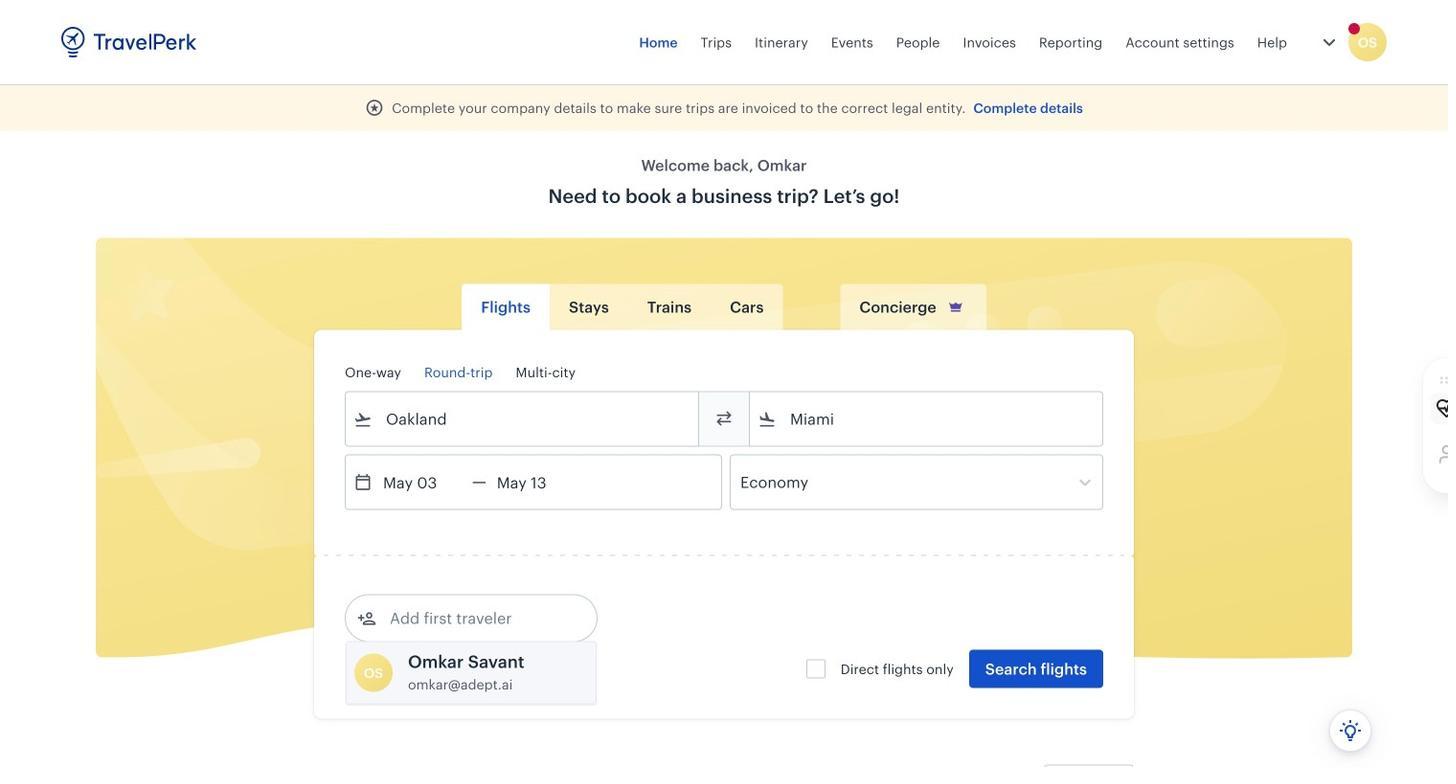 Task type: describe. For each thing, give the bounding box(es) containing it.
To search field
[[777, 404, 1078, 434]]

Add first traveler search field
[[376, 603, 576, 634]]

Depart text field
[[373, 456, 472, 509]]



Task type: vqa. For each thing, say whether or not it's contained in the screenshot.
Add traveler SEARCH FIELD
no



Task type: locate. For each thing, give the bounding box(es) containing it.
From search field
[[373, 404, 673, 434]]

Return text field
[[486, 456, 586, 509]]



